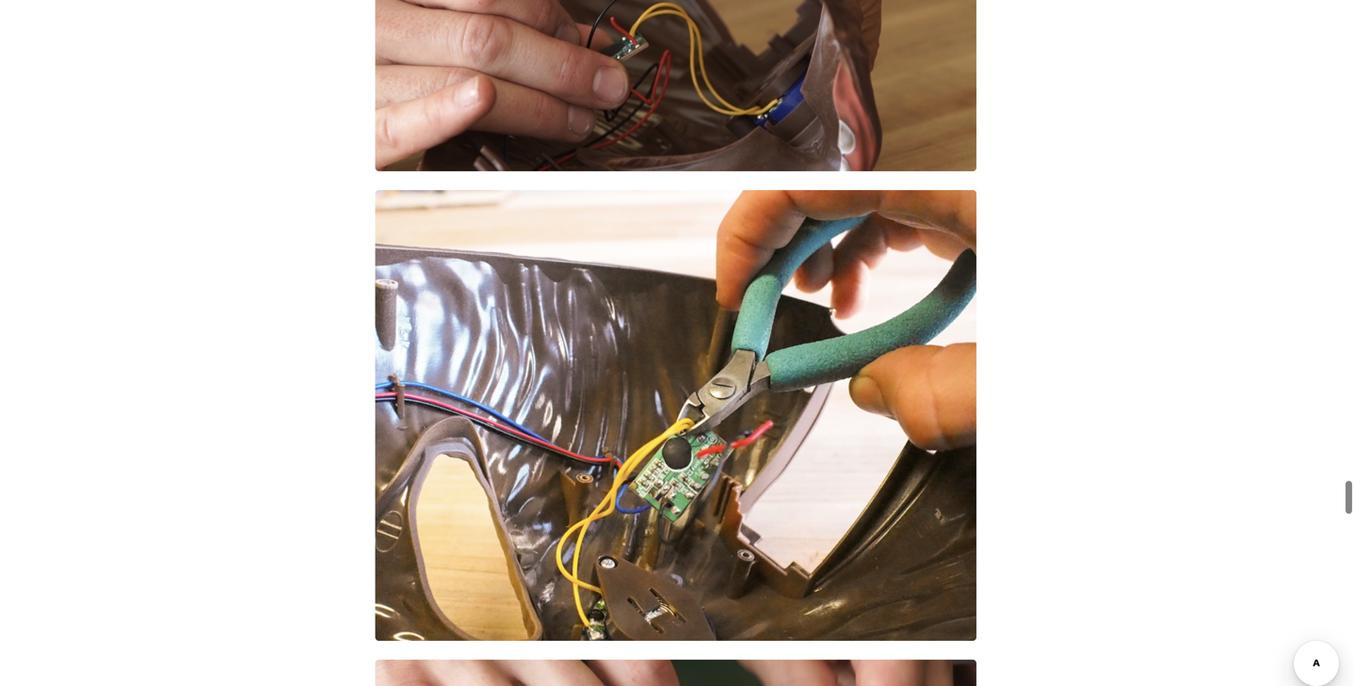 Task type: describe. For each thing, give the bounding box(es) containing it.
hacks_afchewcomp_v001_6063.jpg image
[[375, 0, 977, 171]]

hacks_p6130305.jpg image
[[375, 190, 977, 641]]



Task type: vqa. For each thing, say whether or not it's contained in the screenshot.
han solo blaster cosplay 'image'
no



Task type: locate. For each thing, give the bounding box(es) containing it.
image: hacks_afchewcomp_v001_6182.jpg element
[[375, 660, 977, 687]]



